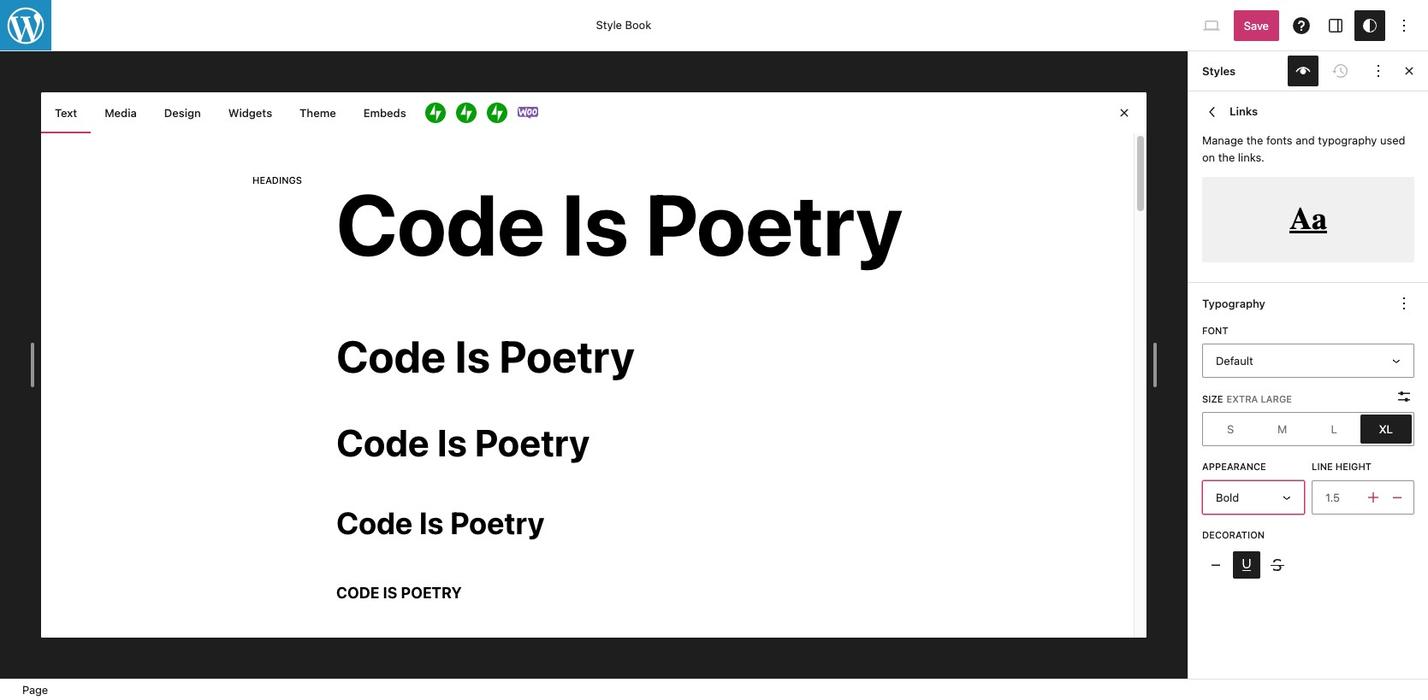 Task type: vqa. For each thing, say whether or not it's contained in the screenshot.
Published 2023/12/20 at 10:03 am
no



Task type: locate. For each thing, give the bounding box(es) containing it.
size
[[1202, 393, 1223, 405]]

aa
[[1290, 202, 1327, 237]]

the up links.
[[1247, 134, 1263, 147]]

extra
[[1227, 393, 1258, 405]]

the down "manage"
[[1218, 150, 1235, 164]]

on
[[1202, 150, 1215, 164]]

media
[[105, 106, 137, 120]]

typography
[[1318, 134, 1377, 147]]

design
[[164, 106, 201, 120]]

save button
[[1234, 10, 1279, 41]]

styles
[[1202, 64, 1236, 78]]

l
[[1331, 423, 1338, 436]]

tab list containing text
[[41, 92, 1147, 134]]

1 horizontal spatial the
[[1247, 134, 1263, 147]]

earn image
[[456, 103, 476, 123]]

1 vertical spatial the
[[1218, 150, 1235, 164]]

manage
[[1202, 134, 1244, 147]]

decrement image
[[1387, 488, 1408, 508]]

none image
[[1206, 556, 1226, 576]]

editor top bar region
[[0, 0, 1428, 51]]

bold
[[1216, 491, 1239, 505]]

save
[[1244, 18, 1269, 32]]

0 horizontal spatial the
[[1218, 150, 1235, 164]]

the
[[1247, 134, 1263, 147], [1218, 150, 1235, 164]]

style book
[[596, 18, 651, 32]]

style book element
[[41, 92, 1147, 638]]

size extra large
[[1202, 393, 1292, 405]]

font
[[1202, 325, 1229, 336]]

tab list
[[41, 92, 1147, 134]]

Small button
[[1205, 415, 1257, 445]]

links
[[1230, 105, 1258, 118]]

font size option group
[[1202, 413, 1415, 447]]

m
[[1278, 423, 1287, 436]]

more image
[[1368, 61, 1389, 81]]

forms image
[[425, 103, 446, 123]]

and
[[1296, 134, 1315, 147]]

size extra large element
[[1202, 393, 1292, 406]]

appearance
[[1202, 462, 1266, 473]]

embeds button
[[350, 92, 420, 134]]

increment image
[[1363, 488, 1384, 508]]

navigate to the previous view image
[[1202, 102, 1223, 122]]

s
[[1227, 423, 1234, 436]]

style book image
[[1293, 61, 1314, 81]]

line height
[[1312, 462, 1372, 473]]

styles actions menu bar
[[1202, 56, 1394, 86]]

strikethrough image
[[1267, 556, 1288, 576]]

line
[[1312, 462, 1333, 473]]



Task type: describe. For each thing, give the bounding box(es) containing it.
typography options image
[[1394, 294, 1415, 314]]

used
[[1380, 134, 1406, 147]]

fonts
[[1267, 134, 1293, 147]]

Large button
[[1309, 415, 1360, 445]]

media button
[[91, 92, 150, 134]]

Extra Large button
[[1360, 415, 1412, 445]]

site icon image
[[0, 0, 53, 53]]

bold button
[[1202, 481, 1305, 515]]

close style book image
[[1114, 103, 1135, 123]]

revisions image
[[1331, 61, 1351, 81]]

theme button
[[286, 92, 350, 134]]

decoration
[[1202, 530, 1265, 541]]

theme
[[300, 106, 336, 120]]

design button
[[150, 92, 215, 134]]

widgets
[[228, 106, 272, 120]]

book
[[625, 18, 651, 32]]

Line height number field
[[1312, 481, 1363, 515]]

text button
[[41, 92, 91, 134]]

text
[[55, 106, 77, 120]]

woocommerce image
[[517, 103, 538, 123]]

styles image
[[1360, 15, 1380, 36]]

close styles image
[[1399, 61, 1420, 81]]

large
[[1261, 393, 1292, 405]]

options image
[[1394, 15, 1415, 36]]

xl
[[1379, 423, 1393, 436]]

embeds
[[363, 106, 406, 120]]

typography
[[1202, 297, 1266, 311]]

set custom size image
[[1394, 387, 1415, 408]]

links.
[[1238, 150, 1265, 164]]

view image
[[1201, 15, 1222, 36]]

widgets button
[[215, 92, 286, 134]]

underline image
[[1237, 556, 1257, 576]]

help image
[[1291, 15, 1312, 36]]

grow image
[[487, 103, 507, 123]]

Medium button
[[1257, 415, 1309, 445]]

page
[[22, 684, 48, 697]]

height
[[1336, 462, 1372, 473]]

manage the fonts and typography used on the links.
[[1202, 134, 1406, 164]]

settings image
[[1326, 15, 1346, 36]]

style
[[596, 18, 622, 32]]

0 vertical spatial the
[[1247, 134, 1263, 147]]



